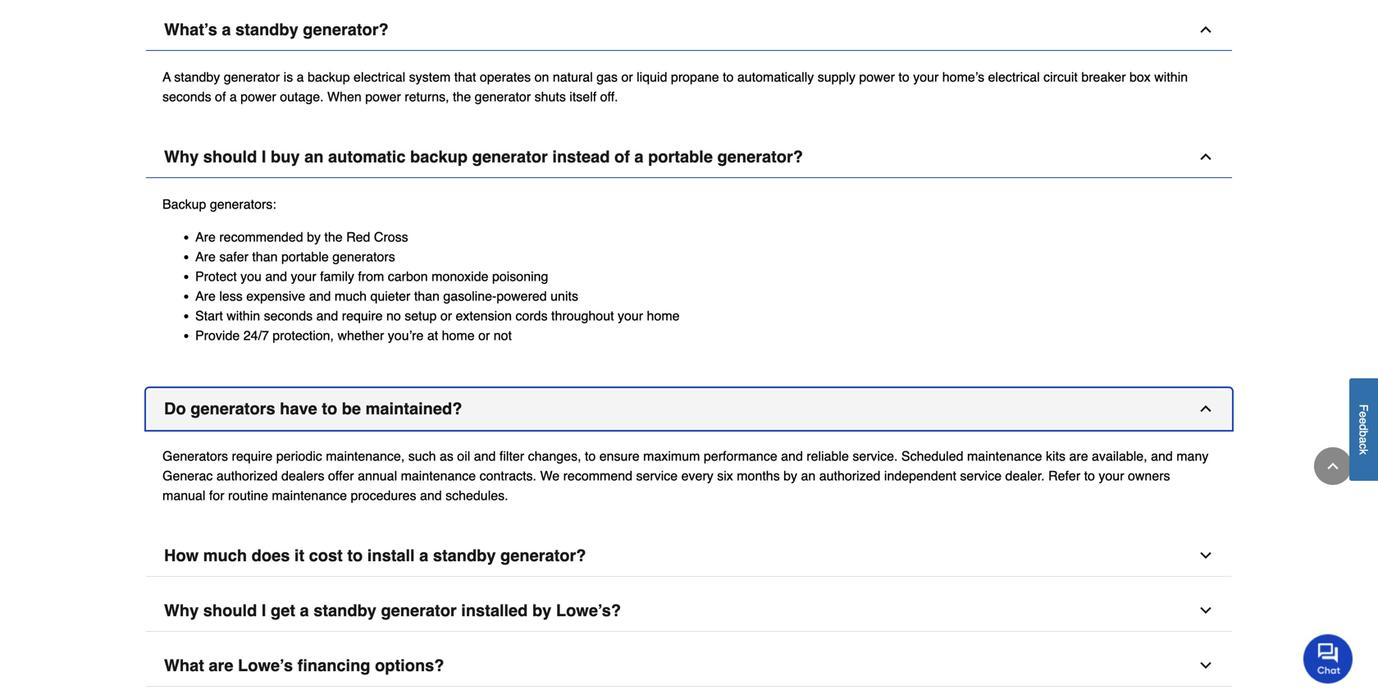 Task type: describe. For each thing, give the bounding box(es) containing it.
changes,
[[528, 448, 581, 463]]

a right instead
[[635, 147, 644, 166]]

gas
[[597, 69, 618, 84]]

itself
[[570, 89, 597, 104]]

that
[[454, 69, 476, 84]]

to inside button
[[322, 399, 337, 418]]

generators:
[[210, 196, 276, 212]]

c
[[1358, 443, 1371, 449]]

or inside a standby generator is a backup electrical system that operates on natural gas or liquid propane to automatically supply power to your home's electrical circuit breaker box within seconds of a power outage. when power returns, the generator shuts itself off.
[[622, 69, 633, 84]]

what
[[164, 656, 204, 675]]

poisoning
[[492, 269, 549, 284]]

cords
[[516, 308, 548, 323]]

cost
[[309, 546, 343, 565]]

seconds inside a standby generator is a backup electrical system that operates on natural gas or liquid propane to automatically supply power to your home's electrical circuit breaker box within seconds of a power outage. when power returns, the generator shuts itself off.
[[162, 89, 211, 104]]

a
[[162, 69, 171, 84]]

service.
[[853, 448, 898, 463]]

available,
[[1092, 448, 1148, 463]]

throughout
[[551, 308, 614, 323]]

expensive
[[246, 288, 306, 303]]

3 are from the top
[[195, 288, 216, 303]]

procedures
[[351, 488, 416, 503]]

automatic
[[328, 147, 406, 166]]

of inside a standby generator is a backup electrical system that operates on natural gas or liquid propane to automatically supply power to your home's electrical circuit breaker box within seconds of a power outage. when power returns, the generator shuts itself off.
[[215, 89, 226, 104]]

f
[[1358, 404, 1371, 412]]

chevron down image inside what are lowe's financing options? button
[[1198, 657, 1214, 674]]

lowe's
[[238, 656, 293, 675]]

are inside generators require periodic maintenance, such as oil and filter changes, to ensure maximum performance and reliable service. scheduled maintenance kits are available, and many generac authorized dealers offer annual maintenance contracts. we recommend service every six months by an authorized independent service dealer. refer to your owners manual for routine maintenance procedures and schedules.
[[1070, 448, 1089, 463]]

2 e from the top
[[1358, 418, 1371, 424]]

when
[[327, 89, 362, 104]]

portable inside are recommended by the red cross are safer than portable generators protect you and your family from carbon monoxide poisoning are less expensive and much quieter than gasoline-powered units start within seconds and require no setup or extension cords throughout your home provide 24/7 protection, whether you're at home or not
[[281, 249, 329, 264]]

extension
[[456, 308, 512, 323]]

do
[[164, 399, 186, 418]]

chevron up image for why should i buy an automatic backup generator instead of a portable generator?
[[1198, 148, 1214, 165]]

an inside generators require periodic maintenance, such as oil and filter changes, to ensure maximum performance and reliable service. scheduled maintenance kits are available, and many generac authorized dealers offer annual maintenance contracts. we recommend service every six months by an authorized independent service dealer. refer to your owners manual for routine maintenance procedures and schedules.
[[801, 468, 816, 483]]

0 vertical spatial generator?
[[303, 20, 389, 39]]

1 horizontal spatial than
[[414, 288, 440, 303]]

and left "reliable"
[[781, 448, 803, 463]]

what's a standby generator? button
[[146, 9, 1233, 51]]

the inside are recommended by the red cross are safer than portable generators protect you and your family from carbon monoxide poisoning are less expensive and much quieter than gasoline-powered units start within seconds and require no setup or extension cords throughout your home provide 24/7 protection, whether you're at home or not
[[324, 229, 343, 244]]

2 service from the left
[[960, 468, 1002, 483]]

generator inside button
[[381, 601, 457, 620]]

much inside button
[[203, 546, 247, 565]]

no
[[387, 308, 401, 323]]

performance
[[704, 448, 778, 463]]

kits
[[1046, 448, 1066, 463]]

be
[[342, 399, 361, 418]]

is
[[284, 69, 293, 84]]

require inside are recommended by the red cross are safer than portable generators protect you and your family from carbon monoxide poisoning are less expensive and much quieter than gasoline-powered units start within seconds and require no setup or extension cords throughout your home provide 24/7 protection, whether you're at home or not
[[342, 308, 383, 323]]

offer
[[328, 468, 354, 483]]

contracts.
[[480, 468, 537, 483]]

backup inside a standby generator is a backup electrical system that operates on natural gas or liquid propane to automatically supply power to your home's electrical circuit breaker box within seconds of a power outage. when power returns, the generator shuts itself off.
[[308, 69, 350, 84]]

what's a standby generator?
[[164, 20, 389, 39]]

your left family
[[291, 269, 316, 284]]

refer
[[1049, 468, 1081, 483]]

why for why should i get a standby generator installed by lowe's?
[[164, 601, 199, 620]]

1 electrical from the left
[[354, 69, 406, 84]]

whether
[[338, 328, 384, 343]]

your inside a standby generator is a backup electrical system that operates on natural gas or liquid propane to automatically supply power to your home's electrical circuit breaker box within seconds of a power outage. when power returns, the generator shuts itself off.
[[913, 69, 939, 84]]

lowe's?
[[556, 601, 621, 620]]

have
[[280, 399, 317, 418]]

standby up is
[[236, 20, 298, 39]]

box
[[1130, 69, 1151, 84]]

safer
[[219, 249, 249, 264]]

propane
[[671, 69, 719, 84]]

chevron up image for what's a standby generator?
[[1198, 21, 1214, 38]]

dealer.
[[1006, 468, 1045, 483]]

buy
[[271, 147, 300, 166]]

and right oil
[[474, 448, 496, 463]]

start
[[195, 308, 223, 323]]

generac
[[162, 468, 213, 483]]

off.
[[600, 89, 618, 104]]

do generators have to be maintained? button
[[146, 388, 1233, 430]]

how
[[164, 546, 199, 565]]

a right is
[[297, 69, 304, 84]]

within inside a standby generator is a backup electrical system that operates on natural gas or liquid propane to automatically supply power to your home's electrical circuit breaker box within seconds of a power outage. when power returns, the generator shuts itself off.
[[1155, 69, 1188, 84]]

automatically
[[738, 69, 814, 84]]

red
[[346, 229, 370, 244]]

to right "propane"
[[723, 69, 734, 84]]

k
[[1358, 449, 1371, 455]]

why should i get a standby generator installed by lowe's?
[[164, 601, 621, 620]]

by inside are recommended by the red cross are safer than portable generators protect you and your family from carbon monoxide poisoning are less expensive and much quieter than gasoline-powered units start within seconds and require no setup or extension cords throughout your home provide 24/7 protection, whether you're at home or not
[[307, 229, 321, 244]]

annual
[[358, 468, 397, 483]]

standby inside a standby generator is a backup electrical system that operates on natural gas or liquid propane to automatically supply power to your home's electrical circuit breaker box within seconds of a power outage. when power returns, the generator shuts itself off.
[[174, 69, 220, 84]]

scroll to top element
[[1315, 447, 1352, 485]]

2 vertical spatial maintenance
[[272, 488, 347, 503]]

backup
[[162, 196, 206, 212]]

dealers
[[281, 468, 325, 483]]

returns,
[[405, 89, 449, 104]]

backup inside button
[[410, 147, 468, 166]]

installed
[[461, 601, 528, 620]]

should for get
[[203, 601, 257, 620]]

1 e from the top
[[1358, 412, 1371, 418]]

by inside button
[[533, 601, 552, 620]]

family
[[320, 269, 354, 284]]

owners
[[1128, 468, 1171, 483]]

gasoline-
[[443, 288, 497, 303]]

portable inside button
[[648, 147, 713, 166]]

provide
[[195, 328, 240, 343]]

to right refer
[[1085, 468, 1095, 483]]

2 horizontal spatial power
[[859, 69, 895, 84]]

at
[[427, 328, 438, 343]]

do generators have to be maintained?
[[164, 399, 462, 418]]

d
[[1358, 424, 1371, 431]]

home's
[[943, 69, 985, 84]]

an inside button
[[305, 147, 324, 166]]

what are lowe's financing options? button
[[146, 645, 1233, 687]]

as
[[440, 448, 454, 463]]

options?
[[375, 656, 444, 675]]

0 horizontal spatial power
[[241, 89, 276, 104]]

powered
[[497, 288, 547, 303]]

generator inside button
[[472, 147, 548, 166]]

0 horizontal spatial or
[[441, 308, 452, 323]]

outage.
[[280, 89, 324, 104]]

are inside button
[[209, 656, 233, 675]]

2 authorized from the left
[[820, 468, 881, 483]]

we
[[540, 468, 560, 483]]

many
[[1177, 448, 1209, 463]]

why should i get a standby generator installed by lowe's? button
[[146, 590, 1233, 632]]

and up protection,
[[316, 308, 338, 323]]

1 horizontal spatial or
[[478, 328, 490, 343]]

monoxide
[[432, 269, 489, 284]]

of inside button
[[615, 147, 630, 166]]

0 vertical spatial home
[[647, 308, 680, 323]]



Task type: locate. For each thing, give the bounding box(es) containing it.
1 vertical spatial generators
[[191, 399, 275, 418]]

1 vertical spatial within
[[227, 308, 260, 323]]

chevron up image
[[1198, 21, 1214, 38], [1198, 148, 1214, 165], [1198, 400, 1214, 417], [1325, 458, 1342, 474]]

chat invite button image
[[1304, 634, 1354, 684]]

0 vertical spatial portable
[[648, 147, 713, 166]]

your
[[913, 69, 939, 84], [291, 269, 316, 284], [618, 308, 643, 323], [1099, 468, 1125, 483]]

why
[[164, 147, 199, 166], [164, 601, 199, 620]]

1 vertical spatial generator?
[[718, 147, 803, 166]]

1 should from the top
[[203, 147, 257, 166]]

to up the recommend
[[585, 448, 596, 463]]

2 should from the top
[[203, 601, 257, 620]]

i for buy
[[262, 147, 266, 166]]

0 horizontal spatial maintenance
[[272, 488, 347, 503]]

units
[[551, 288, 578, 303]]

scheduled
[[902, 448, 964, 463]]

should
[[203, 147, 257, 166], [203, 601, 257, 620]]

backup
[[308, 69, 350, 84], [410, 147, 468, 166]]

generators require periodic maintenance, such as oil and filter changes, to ensure maximum performance and reliable service. scheduled maintenance kits are available, and many generac authorized dealers offer annual maintenance contracts. we recommend service every six months by an authorized independent service dealer. refer to your owners manual for routine maintenance procedures and schedules.
[[162, 448, 1209, 503]]

backup generators:
[[162, 196, 276, 212]]

by left lowe's?
[[533, 601, 552, 620]]

or right setup on the left top
[[441, 308, 452, 323]]

1 are from the top
[[195, 229, 216, 244]]

manual
[[162, 488, 206, 503]]

chevron down image
[[1198, 547, 1214, 564], [1198, 602, 1214, 619], [1198, 657, 1214, 674]]

1 authorized from the left
[[216, 468, 278, 483]]

supply
[[818, 69, 856, 84]]

generators right do
[[191, 399, 275, 418]]

2 horizontal spatial generator?
[[718, 147, 803, 166]]

1 horizontal spatial generator?
[[501, 546, 586, 565]]

within down "less"
[[227, 308, 260, 323]]

to left be
[[322, 399, 337, 418]]

0 vertical spatial should
[[203, 147, 257, 166]]

routine
[[228, 488, 268, 503]]

0 vertical spatial require
[[342, 308, 383, 323]]

1 horizontal spatial an
[[801, 468, 816, 483]]

require inside generators require periodic maintenance, such as oil and filter changes, to ensure maximum performance and reliable service. scheduled maintenance kits are available, and many generac authorized dealers offer annual maintenance contracts. we recommend service every six months by an authorized independent service dealer. refer to your owners manual for routine maintenance procedures and schedules.
[[232, 448, 273, 463]]

generator left instead
[[472, 147, 548, 166]]

2 vertical spatial by
[[533, 601, 552, 620]]

24/7
[[243, 328, 269, 343]]

0 vertical spatial why
[[164, 147, 199, 166]]

generator
[[224, 69, 280, 84], [475, 89, 531, 104], [472, 147, 548, 166], [381, 601, 457, 620]]

0 vertical spatial of
[[215, 89, 226, 104]]

and down such
[[420, 488, 442, 503]]

are up protect
[[195, 249, 216, 264]]

standby up financing
[[314, 601, 377, 620]]

install
[[367, 546, 415, 565]]

financing
[[298, 656, 371, 675]]

2 chevron down image from the top
[[1198, 602, 1214, 619]]

e up d at right
[[1358, 412, 1371, 418]]

service down "maximum"
[[636, 468, 678, 483]]

2 why from the top
[[164, 601, 199, 620]]

should inside button
[[203, 601, 257, 620]]

a left outage.
[[230, 89, 237, 104]]

authorized
[[216, 468, 278, 483], [820, 468, 881, 483]]

maintenance down as
[[401, 468, 476, 483]]

0 horizontal spatial an
[[305, 147, 324, 166]]

of down the what's
[[215, 89, 226, 104]]

and up expensive
[[265, 269, 287, 284]]

1 horizontal spatial power
[[365, 89, 401, 104]]

i inside the why should i get a standby generator installed by lowe's? button
[[262, 601, 266, 620]]

0 horizontal spatial of
[[215, 89, 226, 104]]

i left get
[[262, 601, 266, 620]]

a right install
[[419, 546, 429, 565]]

generator? inside button
[[718, 147, 803, 166]]

a
[[222, 20, 231, 39], [297, 69, 304, 84], [230, 89, 237, 104], [635, 147, 644, 166], [1358, 437, 1371, 443], [419, 546, 429, 565], [300, 601, 309, 620]]

standby down schedules.
[[433, 546, 496, 565]]

by inside generators require periodic maintenance, such as oil and filter changes, to ensure maximum performance and reliable service. scheduled maintenance kits are available, and many generac authorized dealers offer annual maintenance contracts. we recommend service every six months by an authorized independent service dealer. refer to your owners manual for routine maintenance procedures and schedules.
[[784, 468, 798, 483]]

0 horizontal spatial generators
[[191, 399, 275, 418]]

require up the routine
[[232, 448, 273, 463]]

0 horizontal spatial seconds
[[162, 89, 211, 104]]

setup
[[405, 308, 437, 323]]

2 i from the top
[[262, 601, 266, 620]]

1 vertical spatial backup
[[410, 147, 468, 166]]

i inside why should i buy an automatic backup generator instead of a portable generator? button
[[262, 147, 266, 166]]

or left not
[[478, 328, 490, 343]]

generators
[[333, 249, 395, 264], [191, 399, 275, 418]]

chevron up image for do generators have to be maintained?
[[1198, 400, 1214, 417]]

0 horizontal spatial electrical
[[354, 69, 406, 84]]

1 horizontal spatial home
[[647, 308, 680, 323]]

maintenance,
[[326, 448, 405, 463]]

breaker
[[1082, 69, 1126, 84]]

than down recommended
[[252, 249, 278, 264]]

1 horizontal spatial generators
[[333, 249, 395, 264]]

a right get
[[300, 601, 309, 620]]

of
[[215, 89, 226, 104], [615, 147, 630, 166]]

backup down returns,
[[410, 147, 468, 166]]

1 vertical spatial of
[[615, 147, 630, 166]]

of right instead
[[615, 147, 630, 166]]

an right buy
[[305, 147, 324, 166]]

what are lowe's financing options?
[[164, 656, 444, 675]]

0 horizontal spatial generator?
[[303, 20, 389, 39]]

0 vertical spatial by
[[307, 229, 321, 244]]

1 vertical spatial or
[[441, 308, 452, 323]]

independent
[[885, 468, 957, 483]]

1 vertical spatial why
[[164, 601, 199, 620]]

0 horizontal spatial home
[[442, 328, 475, 343]]

to inside button
[[347, 546, 363, 565]]

generators inside are recommended by the red cross are safer than portable generators protect you and your family from carbon monoxide poisoning are less expensive and much quieter than gasoline-powered units start within seconds and require no setup or extension cords throughout your home provide 24/7 protection, whether you're at home or not
[[333, 249, 395, 264]]

and down family
[[309, 288, 331, 303]]

2 electrical from the left
[[988, 69, 1040, 84]]

0 horizontal spatial by
[[307, 229, 321, 244]]

does
[[252, 546, 290, 565]]

3 chevron down image from the top
[[1198, 657, 1214, 674]]

power
[[859, 69, 895, 84], [241, 89, 276, 104], [365, 89, 401, 104]]

1 vertical spatial portable
[[281, 249, 329, 264]]

protect
[[195, 269, 237, 284]]

1 vertical spatial should
[[203, 601, 257, 620]]

generator? down the "automatically"
[[718, 147, 803, 166]]

0 vertical spatial chevron down image
[[1198, 547, 1214, 564]]

your left home's
[[913, 69, 939, 84]]

and
[[265, 269, 287, 284], [309, 288, 331, 303], [316, 308, 338, 323], [474, 448, 496, 463], [781, 448, 803, 463], [1151, 448, 1173, 463], [420, 488, 442, 503]]

an down "reliable"
[[801, 468, 816, 483]]

home right at
[[442, 328, 475, 343]]

a up k
[[1358, 437, 1371, 443]]

chevron down image inside the why should i get a standby generator installed by lowe's? button
[[1198, 602, 1214, 619]]

seconds inside are recommended by the red cross are safer than portable generators protect you and your family from carbon monoxide poisoning are less expensive and much quieter than gasoline-powered units start within seconds and require no setup or extension cords throughout your home provide 24/7 protection, whether you're at home or not
[[264, 308, 313, 323]]

on
[[535, 69, 549, 84]]

service
[[636, 468, 678, 483], [960, 468, 1002, 483]]

system
[[409, 69, 451, 84]]

0 vertical spatial generators
[[333, 249, 395, 264]]

authorized up the routine
[[216, 468, 278, 483]]

such
[[408, 448, 436, 463]]

2 vertical spatial are
[[195, 288, 216, 303]]

your inside generators require periodic maintenance, such as oil and filter changes, to ensure maximum performance and reliable service. scheduled maintenance kits are available, and many generac authorized dealers offer annual maintenance contracts. we recommend service every six months by an authorized independent service dealer. refer to your owners manual for routine maintenance procedures and schedules.
[[1099, 468, 1125, 483]]

0 vertical spatial much
[[335, 288, 367, 303]]

why down how
[[164, 601, 199, 620]]

0 vertical spatial seconds
[[162, 89, 211, 104]]

1 horizontal spatial the
[[453, 89, 471, 104]]

protection,
[[273, 328, 334, 343]]

electrical left 'circuit'
[[988, 69, 1040, 84]]

1 vertical spatial than
[[414, 288, 440, 303]]

your down available,
[[1099, 468, 1125, 483]]

portable up family
[[281, 249, 329, 264]]

you
[[241, 269, 262, 284]]

1 vertical spatial an
[[801, 468, 816, 483]]

i left buy
[[262, 147, 266, 166]]

why should i buy an automatic backup generator instead of a portable generator?
[[164, 147, 803, 166]]

0 vertical spatial the
[[453, 89, 471, 104]]

e up b at the right of the page
[[1358, 418, 1371, 424]]

service left dealer.
[[960, 468, 1002, 483]]

0 vertical spatial are
[[1070, 448, 1089, 463]]

generator? up lowe's?
[[501, 546, 586, 565]]

should inside button
[[203, 147, 257, 166]]

natural
[[553, 69, 593, 84]]

much right how
[[203, 546, 247, 565]]

should left get
[[203, 601, 257, 620]]

much down family
[[335, 288, 367, 303]]

power right the when
[[365, 89, 401, 104]]

seconds down expensive
[[264, 308, 313, 323]]

1 horizontal spatial electrical
[[988, 69, 1040, 84]]

are
[[195, 229, 216, 244], [195, 249, 216, 264], [195, 288, 216, 303]]

1 vertical spatial require
[[232, 448, 273, 463]]

ensure
[[600, 448, 640, 463]]

2 vertical spatial generator?
[[501, 546, 586, 565]]

your right throughout in the left of the page
[[618, 308, 643, 323]]

1 vertical spatial are
[[195, 249, 216, 264]]

1 vertical spatial home
[[442, 328, 475, 343]]

periodic
[[276, 448, 322, 463]]

are up "start"
[[195, 288, 216, 303]]

f e e d b a c k button
[[1350, 378, 1379, 481]]

1 horizontal spatial maintenance
[[401, 468, 476, 483]]

0 vertical spatial i
[[262, 147, 266, 166]]

home right throughout in the left of the page
[[647, 308, 680, 323]]

0 vertical spatial an
[[305, 147, 324, 166]]

by left the red
[[307, 229, 321, 244]]

maintenance
[[967, 448, 1043, 463], [401, 468, 476, 483], [272, 488, 347, 503]]

to left home's
[[899, 69, 910, 84]]

1 vertical spatial the
[[324, 229, 343, 244]]

for
[[209, 488, 225, 503]]

1 vertical spatial by
[[784, 468, 798, 483]]

0 vertical spatial are
[[195, 229, 216, 244]]

portable down a standby generator is a backup electrical system that operates on natural gas or liquid propane to automatically supply power to your home's electrical circuit breaker box within seconds of a power outage. when power returns, the generator shuts itself off.
[[648, 147, 713, 166]]

0 horizontal spatial service
[[636, 468, 678, 483]]

1 vertical spatial are
[[209, 656, 233, 675]]

1 horizontal spatial seconds
[[264, 308, 313, 323]]

1 horizontal spatial within
[[1155, 69, 1188, 84]]

home
[[647, 308, 680, 323], [442, 328, 475, 343]]

0 horizontal spatial the
[[324, 229, 343, 244]]

backup up the when
[[308, 69, 350, 84]]

power right supply
[[859, 69, 895, 84]]

maximum
[[643, 448, 700, 463]]

why for why should i buy an automatic backup generator instead of a portable generator?
[[164, 147, 199, 166]]

chevron down image inside how much does it cost to install a standby generator? button
[[1198, 547, 1214, 564]]

1 horizontal spatial are
[[1070, 448, 1089, 463]]

2 vertical spatial or
[[478, 328, 490, 343]]

to right the 'cost'
[[347, 546, 363, 565]]

carbon
[[388, 269, 428, 284]]

0 vertical spatial than
[[252, 249, 278, 264]]

seconds down a
[[162, 89, 211, 104]]

1 horizontal spatial portable
[[648, 147, 713, 166]]

maintenance up dealer.
[[967, 448, 1043, 463]]

are right what
[[209, 656, 233, 675]]

1 chevron down image from the top
[[1198, 547, 1214, 564]]

1 vertical spatial maintenance
[[401, 468, 476, 483]]

it
[[295, 546, 305, 565]]

1 vertical spatial chevron down image
[[1198, 602, 1214, 619]]

generator? up the when
[[303, 20, 389, 39]]

should up backup generators:
[[203, 147, 257, 166]]

0 horizontal spatial within
[[227, 308, 260, 323]]

filter
[[500, 448, 524, 463]]

1 vertical spatial i
[[262, 601, 266, 620]]

1 horizontal spatial service
[[960, 468, 1002, 483]]

cross
[[374, 229, 408, 244]]

shuts
[[535, 89, 566, 104]]

require up whether
[[342, 308, 383, 323]]

and up owners
[[1151, 448, 1173, 463]]

the down that
[[453, 89, 471, 104]]

seconds
[[162, 89, 211, 104], [264, 308, 313, 323]]

are right the kits
[[1070, 448, 1089, 463]]

schedules.
[[446, 488, 508, 503]]

get
[[271, 601, 295, 620]]

0 horizontal spatial portable
[[281, 249, 329, 264]]

2 horizontal spatial maintenance
[[967, 448, 1043, 463]]

to
[[723, 69, 734, 84], [899, 69, 910, 84], [322, 399, 337, 418], [585, 448, 596, 463], [1085, 468, 1095, 483], [347, 546, 363, 565]]

much inside are recommended by the red cross are safer than portable generators protect you and your family from carbon monoxide poisoning are less expensive and much quieter than gasoline-powered units start within seconds and require no setup or extension cords throughout your home provide 24/7 protection, whether you're at home or not
[[335, 288, 367, 303]]

0 horizontal spatial require
[[232, 448, 273, 463]]

circuit
[[1044, 69, 1078, 84]]

1 service from the left
[[636, 468, 678, 483]]

chevron up image inside what's a standby generator? button
[[1198, 21, 1214, 38]]

why up backup
[[164, 147, 199, 166]]

chevron up image inside do generators have to be maintained? button
[[1198, 400, 1214, 417]]

why inside why should i buy an automatic backup generator instead of a portable generator? button
[[164, 147, 199, 166]]

chevron up image inside why should i buy an automatic backup generator instead of a portable generator? button
[[1198, 148, 1214, 165]]

0 vertical spatial backup
[[308, 69, 350, 84]]

1 horizontal spatial backup
[[410, 147, 468, 166]]

less
[[219, 288, 243, 303]]

1 horizontal spatial by
[[533, 601, 552, 620]]

1 horizontal spatial much
[[335, 288, 367, 303]]

1 horizontal spatial require
[[342, 308, 383, 323]]

f e e d b a c k
[[1358, 404, 1371, 455]]

0 vertical spatial or
[[622, 69, 633, 84]]

or
[[622, 69, 633, 84], [441, 308, 452, 323], [478, 328, 490, 343]]

reliable
[[807, 448, 849, 463]]

b
[[1358, 431, 1371, 437]]

within inside are recommended by the red cross are safer than portable generators protect you and your family from carbon monoxide poisoning are less expensive and much quieter than gasoline-powered units start within seconds and require no setup or extension cords throughout your home provide 24/7 protection, whether you're at home or not
[[227, 308, 260, 323]]

generator left is
[[224, 69, 280, 84]]

are down backup generators:
[[195, 229, 216, 244]]

chevron down image for generator?
[[1198, 547, 1214, 564]]

liquid
[[637, 69, 668, 84]]

0 vertical spatial maintenance
[[967, 448, 1043, 463]]

2 are from the top
[[195, 249, 216, 264]]

1 vertical spatial much
[[203, 546, 247, 565]]

the left the red
[[324, 229, 343, 244]]

2 vertical spatial chevron down image
[[1198, 657, 1214, 674]]

instead
[[553, 147, 610, 166]]

2 horizontal spatial or
[[622, 69, 633, 84]]

i for get
[[262, 601, 266, 620]]

0 horizontal spatial authorized
[[216, 468, 278, 483]]

0 horizontal spatial backup
[[308, 69, 350, 84]]

generators inside button
[[191, 399, 275, 418]]

within right the box
[[1155, 69, 1188, 84]]

1 horizontal spatial of
[[615, 147, 630, 166]]

what's
[[164, 20, 217, 39]]

generator up the options?
[[381, 601, 457, 620]]

electrical up the when
[[354, 69, 406, 84]]

0 vertical spatial within
[[1155, 69, 1188, 84]]

maintenance down dealers
[[272, 488, 347, 503]]

1 i from the top
[[262, 147, 266, 166]]

maintained?
[[366, 399, 462, 418]]

operates
[[480, 69, 531, 84]]

standby right a
[[174, 69, 220, 84]]

are
[[1070, 448, 1089, 463], [209, 656, 233, 675]]

1 why from the top
[[164, 147, 199, 166]]

generators down the red
[[333, 249, 395, 264]]

or right gas
[[622, 69, 633, 84]]

0 horizontal spatial than
[[252, 249, 278, 264]]

by right months
[[784, 468, 798, 483]]

are recommended by the red cross are safer than portable generators protect you and your family from carbon monoxide poisoning are less expensive and much quieter than gasoline-powered units start within seconds and require no setup or extension cords throughout your home provide 24/7 protection, whether you're at home or not
[[195, 229, 680, 343]]

not
[[494, 328, 512, 343]]

2 horizontal spatial by
[[784, 468, 798, 483]]

should for buy
[[203, 147, 257, 166]]

the
[[453, 89, 471, 104], [324, 229, 343, 244]]

authorized down "reliable"
[[820, 468, 881, 483]]

than up setup on the left top
[[414, 288, 440, 303]]

chevron up image inside "scroll to top" element
[[1325, 458, 1342, 474]]

power left outage.
[[241, 89, 276, 104]]

why inside the why should i get a standby generator installed by lowe's? button
[[164, 601, 199, 620]]

recommended
[[219, 229, 303, 244]]

chevron down image for lowe's?
[[1198, 602, 1214, 619]]

1 horizontal spatial authorized
[[820, 468, 881, 483]]

the inside a standby generator is a backup electrical system that operates on natural gas or liquid propane to automatically supply power to your home's electrical circuit breaker box within seconds of a power outage. when power returns, the generator shuts itself off.
[[453, 89, 471, 104]]

0 horizontal spatial much
[[203, 546, 247, 565]]

0 horizontal spatial are
[[209, 656, 233, 675]]

generator down operates
[[475, 89, 531, 104]]

a right the what's
[[222, 20, 231, 39]]

generator?
[[303, 20, 389, 39], [718, 147, 803, 166], [501, 546, 586, 565]]

1 vertical spatial seconds
[[264, 308, 313, 323]]



Task type: vqa. For each thing, say whether or not it's contained in the screenshot.
'Will' related to Will I need trim for my new floor?
no



